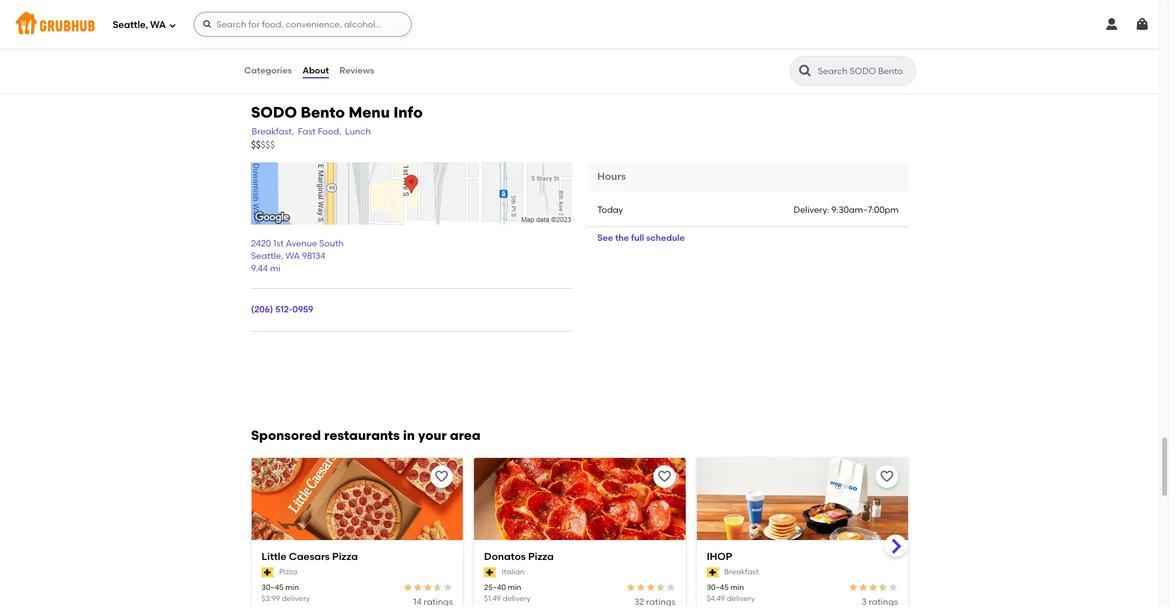 Task type: vqa. For each thing, say whether or not it's contained in the screenshot.
Reviews
yes



Task type: describe. For each thing, give the bounding box(es) containing it.
full
[[631, 233, 644, 244]]

min inside 30–45 min $4.49 delivery
[[731, 584, 744, 593]]

bento
[[301, 103, 345, 121]]

(206)
[[251, 305, 273, 315]]

$1.49
[[484, 595, 501, 604]]

donatos
[[484, 552, 526, 564]]

subscription pass image for donatos
[[484, 568, 497, 578]]

1 horizontal spatial svg image
[[1105, 17, 1120, 32]]

breakfast
[[725, 568, 759, 577]]

pizza inside little caesars pizza link
[[332, 552, 358, 564]]

30–45 for ihop
[[707, 584, 729, 593]]

lunch
[[345, 127, 371, 137]]

in
[[403, 428, 415, 444]]

wa inside 2420 1st avenue south seattle , wa 98134 9.44 mi
[[286, 251, 300, 262]]

little caesars pizza logo image
[[252, 459, 463, 563]]

italian
[[502, 568, 525, 577]]

reviews
[[340, 65, 374, 76]]

ihop
[[707, 552, 733, 564]]

delivery for little
[[282, 595, 310, 604]]

save this restaurant image for little caesars pizza
[[435, 470, 449, 485]]

0 horizontal spatial svg image
[[169, 21, 176, 29]]

512-
[[275, 305, 293, 315]]

caesars
[[289, 552, 330, 564]]

ihop link
[[707, 551, 899, 565]]

save this restaurant image
[[880, 470, 895, 485]]

Search SODO Bento search field
[[817, 65, 912, 77]]

9.44
[[251, 264, 268, 274]]

sponsored restaurants in your area
[[251, 428, 481, 444]]

food,
[[318, 127, 342, 137]]

98134
[[302, 251, 326, 262]]

save this restaurant image for donatos pizza
[[657, 470, 672, 485]]

25–40
[[484, 584, 506, 593]]

categories button
[[244, 49, 293, 93]]

0959
[[293, 305, 313, 315]]

1st
[[273, 238, 284, 249]]

hours
[[598, 171, 626, 183]]

save this restaurant button for caesars
[[431, 466, 453, 489]]

seattle, wa
[[113, 19, 166, 30]]

,
[[281, 251, 283, 262]]

donatos pizza link
[[484, 551, 676, 565]]

little
[[262, 552, 287, 564]]

seattle
[[251, 251, 281, 262]]

pizza inside donatos pizza 'link'
[[528, 552, 554, 564]]

subscription pass image for little
[[262, 568, 274, 578]]

area
[[450, 428, 481, 444]]

ihop logo image
[[697, 459, 909, 563]]

sponsored
[[251, 428, 321, 444]]

main navigation navigation
[[0, 0, 1160, 49]]

lunch button
[[345, 125, 372, 139]]

3 save this restaurant button from the left
[[876, 466, 899, 489]]

(206) 512-0959
[[251, 305, 313, 315]]

fast
[[298, 127, 316, 137]]

see the full schedule button
[[588, 227, 695, 250]]

breakfast, fast food, lunch
[[252, 127, 371, 137]]

delivery inside 30–45 min $4.49 delivery
[[727, 595, 755, 604]]



Task type: locate. For each thing, give the bounding box(es) containing it.
25–40 min $1.49 delivery
[[484, 584, 531, 604]]

30–45 min $4.49 delivery
[[707, 584, 755, 604]]

svg image
[[1105, 17, 1120, 32], [1135, 17, 1150, 32], [169, 21, 176, 29]]

save this restaurant image
[[435, 470, 449, 485], [657, 470, 672, 485]]

1 horizontal spatial wa
[[286, 251, 300, 262]]

subscription pass image
[[707, 568, 720, 578]]

2420 1st avenue south seattle , wa 98134 9.44 mi
[[251, 238, 344, 274]]

1 horizontal spatial pizza
[[332, 552, 358, 564]]

3 delivery from the left
[[727, 595, 755, 604]]

delivery inside 25–40 min $1.49 delivery
[[503, 595, 531, 604]]

min down caesars
[[285, 584, 299, 593]]

wa right ","
[[286, 251, 300, 262]]

1 min from the left
[[285, 584, 299, 593]]

30–45 inside 30–45 min $4.49 delivery
[[707, 584, 729, 593]]

min inside 25–40 min $1.49 delivery
[[508, 584, 522, 593]]

delivery right $3.99
[[282, 595, 310, 604]]

0 horizontal spatial save this restaurant image
[[435, 470, 449, 485]]

restaurants
[[324, 428, 400, 444]]

2420
[[251, 238, 271, 249]]

menu
[[349, 103, 390, 121]]

delivery
[[282, 595, 310, 604], [503, 595, 531, 604], [727, 595, 755, 604]]

2 save this restaurant image from the left
[[657, 470, 672, 485]]

categories
[[244, 65, 292, 76]]

1 save this restaurant image from the left
[[435, 470, 449, 485]]

$3.99
[[262, 595, 280, 604]]

star icon image
[[403, 583, 413, 593], [413, 583, 423, 593], [423, 583, 433, 593], [433, 583, 443, 593], [433, 583, 443, 593], [443, 583, 453, 593], [626, 583, 636, 593], [636, 583, 646, 593], [646, 583, 656, 593], [656, 583, 666, 593], [656, 583, 666, 593], [666, 583, 676, 593], [849, 583, 859, 593], [859, 583, 869, 593], [869, 583, 879, 593], [879, 583, 889, 593], [879, 583, 889, 593], [889, 583, 899, 593]]

1 subscription pass image from the left
[[262, 568, 274, 578]]

pizza down 'little'
[[279, 568, 298, 577]]

2 save this restaurant button from the left
[[653, 466, 676, 489]]

subscription pass image down 'little'
[[262, 568, 274, 578]]

1 horizontal spatial save this restaurant image
[[657, 470, 672, 485]]

min for little
[[285, 584, 299, 593]]

delivery: 9:30am–7:00pm
[[794, 205, 899, 215]]

min for donatos
[[508, 584, 522, 593]]

donatos pizza
[[484, 552, 554, 564]]

avenue
[[286, 238, 317, 249]]

0 vertical spatial wa
[[150, 19, 166, 30]]

about button
[[302, 49, 330, 93]]

$$$$$
[[251, 140, 275, 151]]

2 horizontal spatial min
[[731, 584, 744, 593]]

pizza
[[332, 552, 358, 564], [528, 552, 554, 564], [279, 568, 298, 577]]

1 vertical spatial wa
[[286, 251, 300, 262]]

1 horizontal spatial delivery
[[503, 595, 531, 604]]

pizza right caesars
[[332, 552, 358, 564]]

sodo
[[251, 103, 297, 121]]

30–45 up $3.99
[[262, 584, 284, 593]]

save this restaurant button for pizza
[[653, 466, 676, 489]]

info
[[394, 103, 423, 121]]

min down breakfast
[[731, 584, 744, 593]]

wa inside main navigation 'navigation'
[[150, 19, 166, 30]]

1 horizontal spatial subscription pass image
[[484, 568, 497, 578]]

1 save this restaurant button from the left
[[431, 466, 453, 489]]

2 min from the left
[[508, 584, 522, 593]]

see the full schedule
[[598, 233, 685, 244]]

0 horizontal spatial pizza
[[279, 568, 298, 577]]

about
[[303, 65, 329, 76]]

today
[[598, 205, 623, 215]]

little caesars pizza
[[262, 552, 358, 564]]

30–45 for little caesars pizza
[[262, 584, 284, 593]]

$4.49
[[707, 595, 725, 604]]

reviews button
[[339, 49, 375, 93]]

save this restaurant button
[[431, 466, 453, 489], [653, 466, 676, 489], [876, 466, 899, 489]]

30–45
[[262, 584, 284, 593], [707, 584, 729, 593]]

mi
[[270, 264, 281, 274]]

delivery right $1.49
[[503, 595, 531, 604]]

donatos pizza logo image
[[474, 459, 686, 563]]

0 horizontal spatial save this restaurant button
[[431, 466, 453, 489]]

(206) 512-0959 button
[[251, 304, 313, 317]]

fast food, button
[[297, 125, 342, 139]]

30–45 min $3.99 delivery
[[262, 584, 310, 604]]

$$
[[251, 140, 261, 151]]

30–45 inside 30–45 min $3.99 delivery
[[262, 584, 284, 593]]

sodo bento menu info
[[251, 103, 423, 121]]

subscription pass image
[[262, 568, 274, 578], [484, 568, 497, 578]]

0 horizontal spatial 30–45
[[262, 584, 284, 593]]

2 horizontal spatial delivery
[[727, 595, 755, 604]]

wa
[[150, 19, 166, 30], [286, 251, 300, 262]]

search icon image
[[798, 64, 813, 79]]

delivery for donatos
[[503, 595, 531, 604]]

0 horizontal spatial subscription pass image
[[262, 568, 274, 578]]

1 horizontal spatial 30–45
[[707, 584, 729, 593]]

delivery right $4.49
[[727, 595, 755, 604]]

9:30am–7:00pm
[[832, 205, 899, 215]]

2 30–45 from the left
[[707, 584, 729, 593]]

0 horizontal spatial wa
[[150, 19, 166, 30]]

2 horizontal spatial svg image
[[1135, 17, 1150, 32]]

2 subscription pass image from the left
[[484, 568, 497, 578]]

min inside 30–45 min $3.99 delivery
[[285, 584, 299, 593]]

breakfast, button
[[251, 125, 295, 139]]

min down italian
[[508, 584, 522, 593]]

min
[[285, 584, 299, 593], [508, 584, 522, 593], [731, 584, 744, 593]]

1 horizontal spatial save this restaurant button
[[653, 466, 676, 489]]

wa right seattle,
[[150, 19, 166, 30]]

1 horizontal spatial min
[[508, 584, 522, 593]]

30–45 up $4.49
[[707, 584, 729, 593]]

seattle,
[[113, 19, 148, 30]]

pizza right donatos
[[528, 552, 554, 564]]

your
[[418, 428, 447, 444]]

subscription pass image up 25–40
[[484, 568, 497, 578]]

3 min from the left
[[731, 584, 744, 593]]

little caesars pizza link
[[262, 551, 453, 565]]

schedule
[[647, 233, 685, 244]]

see
[[598, 233, 613, 244]]

delivery:
[[794, 205, 830, 215]]

0 horizontal spatial delivery
[[282, 595, 310, 604]]

1 30–45 from the left
[[262, 584, 284, 593]]

2 horizontal spatial save this restaurant button
[[876, 466, 899, 489]]

2 horizontal spatial pizza
[[528, 552, 554, 564]]

1 delivery from the left
[[282, 595, 310, 604]]

Search for food, convenience, alcohol... search field
[[194, 12, 412, 37]]

svg image
[[202, 19, 212, 29]]

0 horizontal spatial min
[[285, 584, 299, 593]]

the
[[615, 233, 629, 244]]

south
[[319, 238, 344, 249]]

2 delivery from the left
[[503, 595, 531, 604]]

delivery inside 30–45 min $3.99 delivery
[[282, 595, 310, 604]]

breakfast,
[[252, 127, 294, 137]]



